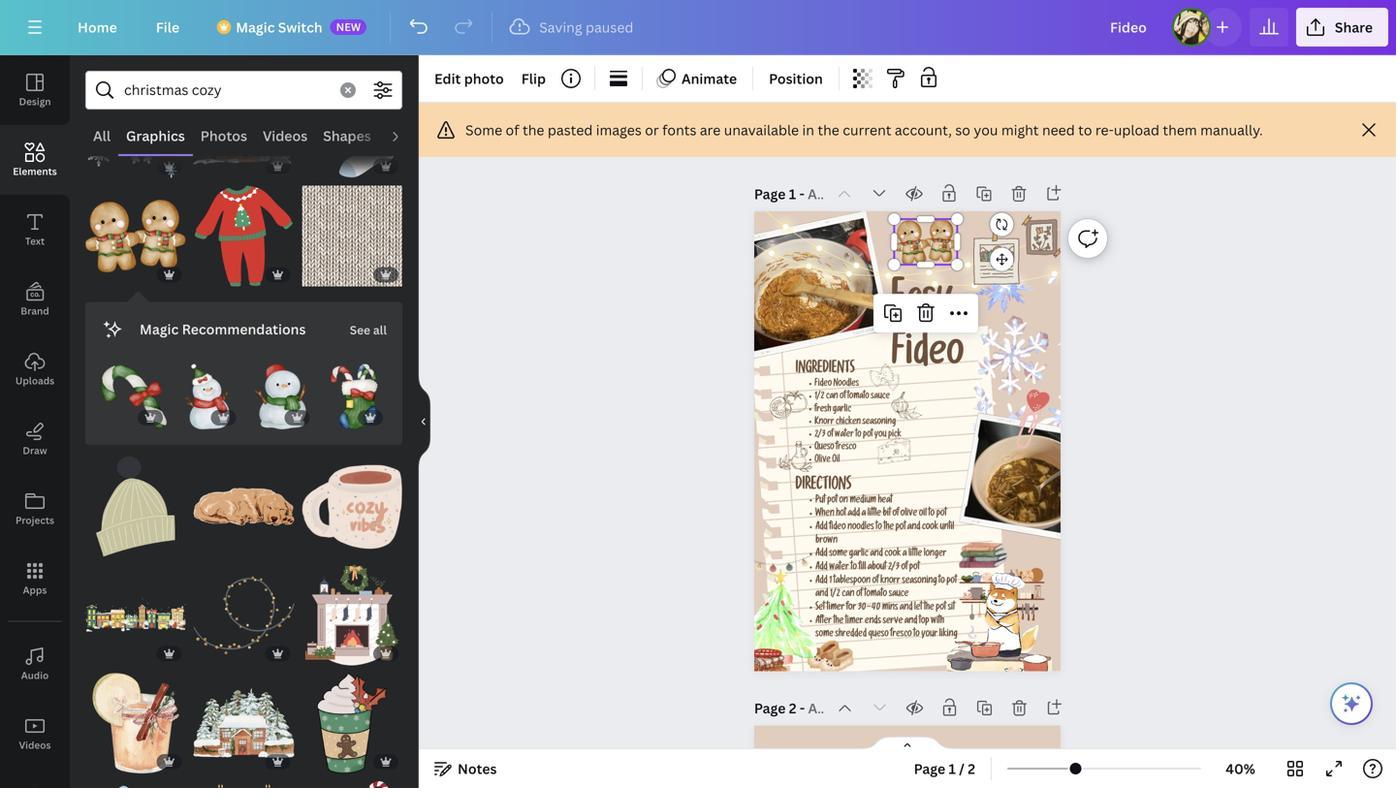 Task type: vqa. For each thing, say whether or not it's contained in the screenshot.
the Get
no



Task type: locate. For each thing, give the bounding box(es) containing it.
snowy night in cozy christmas town city panorama. winter christmas village image
[[85, 565, 186, 666]]

garlic up fill
[[849, 550, 869, 560]]

of right some
[[506, 121, 519, 139]]

1 vertical spatial sauce
[[889, 590, 909, 600]]

0 vertical spatial a
[[862, 510, 866, 520]]

page left page title text field
[[754, 185, 786, 203]]

1 left page title text field
[[789, 185, 796, 203]]

the down bit
[[884, 523, 894, 533]]

cozy decoration cute lights with stars image
[[194, 565, 294, 666]]

sauce down farfalle pasta illustration icon
[[871, 393, 890, 402]]

little left bit
[[868, 510, 881, 520]]

0 vertical spatial page
[[754, 185, 786, 203]]

you right so
[[974, 121, 998, 139]]

page 1 / 2
[[914, 760, 976, 778]]

1 vertical spatial water
[[829, 563, 849, 573]]

tomato inside "put pot on medium heat when hot add a little bit of olive oil to pot add fideo noodles to the pot and cook until brown add some garlic and cook a little longer add water to fill about 2/3 of pot add 1 tablespoon of knorr seasoning to pot and 1/2 can of tomato sauce set timer for 30-40 mins and let the pot sit after the timer ends serve and top with some shredded queso fresco to your liking"
[[865, 590, 887, 600]]

to down chicken
[[856, 431, 862, 440]]

watercolor snowman image
[[174, 364, 240, 430], [248, 364, 314, 430]]

apps
[[23, 584, 47, 597]]

magic left switch
[[236, 18, 275, 36]]

pot left pick
[[863, 431, 873, 440]]

timer down for
[[846, 617, 863, 627]]

2 watercolor cozy  winter house image from the top
[[194, 674, 294, 774]]

serve
[[883, 617, 903, 627]]

put
[[816, 496, 826, 506]]

pot up sit
[[947, 577, 957, 587]]

1 horizontal spatial a
[[903, 550, 907, 560]]

page for page 1
[[754, 185, 786, 203]]

1 horizontal spatial little
[[909, 550, 922, 560]]

0 vertical spatial 2/3
[[815, 431, 826, 440]]

fideo down the easy
[[892, 338, 964, 378]]

sauce down knorr
[[889, 590, 909, 600]]

1 horizontal spatial fideo
[[892, 338, 964, 378]]

1/2
[[815, 393, 825, 402], [830, 590, 840, 600]]

heat
[[878, 496, 893, 506]]

cook down "oil"
[[922, 523, 939, 533]]

2 vertical spatial page
[[914, 760, 946, 778]]

page left page title text box at the right of page
[[754, 699, 786, 718]]

0 horizontal spatial videos button
[[0, 699, 70, 769]]

to right "oil"
[[929, 510, 935, 520]]

water up tablespoon
[[829, 563, 849, 573]]

magic up watercolor candy cane image
[[140, 320, 179, 338]]

with
[[931, 617, 945, 627]]

1/2 up fresh on the right of the page
[[815, 393, 825, 402]]

watercolor gingerbread image
[[85, 186, 186, 286]]

page
[[754, 185, 786, 203], [754, 699, 786, 718], [914, 760, 946, 778]]

projects button
[[0, 474, 70, 544]]

Page title text field
[[808, 184, 824, 204]]

1
[[789, 185, 796, 203], [829, 577, 832, 587], [949, 760, 956, 778]]

1 horizontal spatial 2/3
[[888, 563, 900, 573]]

0 vertical spatial garlic
[[833, 405, 852, 415]]

seasoning up pick
[[863, 418, 896, 428]]

watercolor snowman image down magic recommendations
[[174, 364, 240, 430]]

1 horizontal spatial you
[[974, 121, 998, 139]]

2 horizontal spatial 1
[[949, 760, 956, 778]]

olive oil hand drawn image
[[779, 441, 813, 472]]

new
[[336, 19, 361, 34]]

1 vertical spatial page
[[754, 699, 786, 718]]

0 horizontal spatial watercolor snowman image
[[174, 364, 240, 430]]

and down olive
[[908, 523, 921, 533]]

share button
[[1297, 8, 1389, 47]]

magic switch
[[236, 18, 323, 36]]

tomato up 40
[[865, 590, 887, 600]]

audio down apps in the bottom of the page
[[21, 669, 49, 682]]

0 vertical spatial videos
[[263, 127, 308, 145]]

can inside fideo noodles 1/2 can of tomato sauce fresh garlic knorr chicken seasoning 2/3 of water to pot you pick queso fresco olive oil
[[826, 393, 838, 402]]

1 horizontal spatial 1/2
[[830, 590, 840, 600]]

0 vertical spatial tomato
[[848, 393, 870, 402]]

1/2 down tablespoon
[[830, 590, 840, 600]]

1 left /
[[949, 760, 956, 778]]

little
[[868, 510, 881, 520], [909, 550, 922, 560]]

0 vertical spatial you
[[974, 121, 998, 139]]

1 horizontal spatial 1
[[829, 577, 832, 587]]

watercolor cozy  winter house image for flying blue snowflakes image
[[194, 78, 294, 178]]

watercolor cozy  winter house image
[[194, 78, 294, 178], [194, 674, 294, 774]]

0 horizontal spatial audio
[[21, 669, 49, 682]]

a left longer
[[903, 550, 907, 560]]

set
[[816, 604, 825, 614]]

2/3 inside fideo noodles 1/2 can of tomato sauce fresh garlic knorr chicken seasoning 2/3 of water to pot you pick queso fresco olive oil
[[815, 431, 826, 440]]

to
[[1079, 121, 1093, 139], [856, 431, 862, 440], [929, 510, 935, 520], [876, 523, 882, 533], [851, 563, 857, 573], [939, 577, 945, 587], [914, 630, 920, 640]]

group
[[85, 78, 186, 178], [194, 78, 294, 178], [302, 78, 403, 178], [85, 174, 186, 286], [194, 174, 294, 286], [302, 174, 403, 286], [101, 352, 167, 430], [174, 352, 240, 430], [248, 352, 314, 430], [321, 352, 387, 430], [302, 445, 403, 557], [85, 457, 186, 557], [194, 457, 294, 557], [302, 554, 403, 666], [85, 565, 186, 666], [194, 565, 294, 666], [85, 662, 186, 774], [194, 662, 294, 774], [302, 662, 403, 774], [85, 770, 186, 789], [194, 770, 294, 789], [302, 770, 403, 789]]

1 vertical spatial 1
[[829, 577, 832, 587]]

0 vertical spatial some
[[829, 550, 848, 560]]

1 vertical spatial audio button
[[0, 629, 70, 699]]

0 vertical spatial videos button
[[255, 117, 315, 154]]

recommendations
[[182, 320, 306, 338]]

1 vertical spatial tomato
[[865, 590, 887, 600]]

of down about
[[873, 577, 879, 587]]

2/3 up knorr
[[888, 563, 900, 573]]

1 vertical spatial cook
[[885, 550, 901, 560]]

fill
[[859, 563, 866, 573]]

design
[[19, 95, 51, 108]]

tomato down noodles
[[848, 393, 870, 402]]

saving paused
[[539, 18, 634, 36]]

1 horizontal spatial can
[[842, 590, 855, 600]]

and left let
[[900, 604, 913, 614]]

notes button
[[427, 754, 505, 785]]

uploads
[[15, 374, 54, 387]]

shapes
[[323, 127, 371, 145]]

1 vertical spatial a
[[903, 550, 907, 560]]

1 vertical spatial videos
[[19, 739, 51, 752]]

to left your
[[914, 630, 920, 640]]

page for page 2
[[754, 699, 786, 718]]

1 vertical spatial videos button
[[0, 699, 70, 769]]

watercolor fireplace decorated for christmas image
[[194, 782, 294, 789]]

water inside "put pot on medium heat when hot add a little bit of olive oil to pot add fideo noodles to the pot and cook until brown add some garlic and cook a little longer add water to fill about 2/3 of pot add 1 tablespoon of knorr seasoning to pot and 1/2 can of tomato sauce set timer for 30-40 mins and let the pot sit after the timer ends serve and top with some shredded queso fresco to your liking"
[[829, 563, 849, 573]]

0 vertical spatial fideo
[[892, 338, 964, 378]]

1 vertical spatial fideo
[[815, 380, 832, 390]]

all
[[373, 322, 387, 338]]

brand
[[21, 305, 49, 318]]

1 vertical spatial can
[[842, 590, 855, 600]]

0 horizontal spatial can
[[826, 393, 838, 402]]

fresco down the serve
[[891, 630, 912, 640]]

you left pick
[[875, 431, 887, 440]]

might
[[1002, 121, 1039, 139]]

uploads button
[[0, 335, 70, 404]]

until
[[940, 523, 955, 533]]

christmas tree cozy pajamas handdrawn illustration image
[[194, 186, 294, 286]]

pick
[[888, 431, 902, 440]]

watercolor cozy  winter house image right graphics
[[194, 78, 294, 178]]

add
[[848, 510, 860, 520]]

- left page title text field
[[800, 185, 805, 203]]

0 vertical spatial 2
[[789, 699, 797, 718]]

can inside "put pot on medium heat when hot add a little bit of olive oil to pot add fideo noodles to the pot and cook until brown add some garlic and cook a little longer add water to fill about 2/3 of pot add 1 tablespoon of knorr seasoning to pot and 1/2 can of tomato sauce set timer for 30-40 mins and let the pot sit after the timer ends serve and top with some shredded queso fresco to your liking"
[[842, 590, 855, 600]]

1 horizontal spatial audio
[[387, 127, 426, 145]]

fresco up oil
[[836, 443, 857, 453]]

2
[[789, 699, 797, 718], [968, 760, 976, 778]]

olive
[[901, 510, 918, 520]]

2/3 down knorr
[[815, 431, 826, 440]]

timer
[[827, 604, 845, 614], [846, 617, 863, 627]]

elements
[[13, 165, 57, 178]]

can up fresh on the right of the page
[[826, 393, 838, 402]]

0 horizontal spatial fresco
[[836, 443, 857, 453]]

0 vertical spatial timer
[[827, 604, 845, 614]]

0 vertical spatial 1
[[789, 185, 796, 203]]

apps button
[[0, 544, 70, 614]]

0 horizontal spatial audio button
[[0, 629, 70, 699]]

Search elements search field
[[124, 72, 329, 109]]

text
[[25, 235, 45, 248]]

1 vertical spatial watercolor cozy  winter house image
[[194, 674, 294, 774]]

2 - from the top
[[800, 699, 805, 718]]

4 add from the top
[[816, 577, 828, 587]]

0 vertical spatial watercolor cozy  winter house image
[[194, 78, 294, 178]]

0 horizontal spatial fideo
[[815, 380, 832, 390]]

fresco
[[836, 443, 857, 453], [891, 630, 912, 640]]

olive
[[815, 456, 831, 466]]

cozy knitted christmas socks image
[[85, 782, 186, 789]]

audio button right shapes
[[379, 117, 433, 154]]

0 horizontal spatial 2/3
[[815, 431, 826, 440]]

watercolor cozy  winter house image for watercolor warm cider drink illustration image
[[194, 674, 294, 774]]

1 horizontal spatial magic
[[236, 18, 275, 36]]

fideo down ingredients
[[815, 380, 832, 390]]

1 horizontal spatial fresco
[[891, 630, 912, 640]]

fresco inside "put pot on medium heat when hot add a little bit of olive oil to pot add fideo noodles to the pot and cook until brown add some garlic and cook a little longer add water to fill about 2/3 of pot add 1 tablespoon of knorr seasoning to pot and 1/2 can of tomato sauce set timer for 30-40 mins and let the pot sit after the timer ends serve and top with some shredded queso fresco to your liking"
[[891, 630, 912, 640]]

1 vertical spatial garlic
[[849, 550, 869, 560]]

you
[[974, 121, 998, 139], [875, 431, 887, 440]]

0 vertical spatial 1/2
[[815, 393, 825, 402]]

fireplace with christmas decoration image
[[302, 565, 403, 666]]

0 vertical spatial little
[[868, 510, 881, 520]]

shapes button
[[315, 117, 379, 154]]

1 vertical spatial 1/2
[[830, 590, 840, 600]]

the right after
[[834, 617, 844, 627]]

home link
[[62, 8, 133, 47]]

tomato inside fideo noodles 1/2 can of tomato sauce fresh garlic knorr chicken seasoning 2/3 of water to pot you pick queso fresco olive oil
[[848, 393, 870, 402]]

you inside fideo noodles 1/2 can of tomato sauce fresh garlic knorr chicken seasoning 2/3 of water to pot you pick queso fresco olive oil
[[875, 431, 887, 440]]

add
[[816, 523, 828, 533], [816, 550, 828, 560], [816, 563, 828, 573], [816, 577, 828, 587]]

1 vertical spatial magic
[[140, 320, 179, 338]]

bit
[[883, 510, 891, 520]]

knorr
[[815, 418, 834, 428]]

1 horizontal spatial timer
[[846, 617, 863, 627]]

Design title text field
[[1095, 8, 1165, 47]]

0 vertical spatial water
[[835, 431, 854, 440]]

when
[[816, 510, 835, 520]]

design button
[[0, 55, 70, 125]]

1 - from the top
[[800, 185, 805, 203]]

1 horizontal spatial watercolor snowman image
[[248, 364, 314, 430]]

sauce inside "put pot on medium heat when hot add a little bit of olive oil to pot add fideo noodles to the pot and cook until brown add some garlic and cook a little longer add water to fill about 2/3 of pot add 1 tablespoon of knorr seasoning to pot and 1/2 can of tomato sauce set timer for 30-40 mins and let the pot sit after the timer ends serve and top with some shredded queso fresco to your liking"
[[889, 590, 909, 600]]

0 vertical spatial fresco
[[836, 443, 857, 453]]

2 watercolor snowman image from the left
[[248, 364, 314, 430]]

sauce
[[871, 393, 890, 402], [889, 590, 909, 600]]

of up queso
[[827, 431, 834, 440]]

pot right about
[[910, 563, 920, 573]]

0 vertical spatial audio button
[[379, 117, 433, 154]]

oil
[[832, 456, 840, 466]]

1 vertical spatial 2/3
[[888, 563, 900, 573]]

longer
[[924, 550, 947, 560]]

0 horizontal spatial magic
[[140, 320, 179, 338]]

2 right /
[[968, 760, 976, 778]]

1 horizontal spatial 2
[[968, 760, 976, 778]]

1 vertical spatial 2
[[968, 760, 976, 778]]

saving
[[539, 18, 583, 36]]

a right add
[[862, 510, 866, 520]]

0 horizontal spatial 1
[[789, 185, 796, 203]]

garlic up chicken
[[833, 405, 852, 415]]

0 horizontal spatial you
[[875, 431, 887, 440]]

graphics
[[126, 127, 185, 145]]

to left fill
[[851, 563, 857, 573]]

manually.
[[1201, 121, 1263, 139]]

0 vertical spatial audio
[[387, 127, 426, 145]]

40% button
[[1210, 754, 1273, 785]]

1 vertical spatial you
[[875, 431, 887, 440]]

0 vertical spatial sauce
[[871, 393, 890, 402]]

1 left tablespoon
[[829, 577, 832, 587]]

audio right shapes button
[[387, 127, 426, 145]]

share
[[1335, 18, 1373, 36]]

1 horizontal spatial seasoning
[[902, 577, 937, 587]]

the left pasted
[[523, 121, 545, 139]]

fideo
[[892, 338, 964, 378], [815, 380, 832, 390]]

easy
[[892, 284, 953, 324]]

show pages image
[[861, 736, 954, 752]]

1 horizontal spatial videos button
[[255, 117, 315, 154]]

1 horizontal spatial cook
[[922, 523, 939, 533]]

1 watercolor snowman image from the left
[[174, 364, 240, 430]]

water down chicken
[[835, 431, 854, 440]]

can up for
[[842, 590, 855, 600]]

1 vertical spatial -
[[800, 699, 805, 718]]

0 vertical spatial -
[[800, 185, 805, 203]]

to inside fideo noodles 1/2 can of tomato sauce fresh garlic knorr chicken seasoning 2/3 of water to pot you pick queso fresco olive oil
[[856, 431, 862, 440]]

1 horizontal spatial audio button
[[379, 117, 433, 154]]

0 horizontal spatial videos
[[19, 739, 51, 752]]

0 vertical spatial can
[[826, 393, 838, 402]]

- left page title text box at the right of page
[[800, 699, 805, 718]]

magic for magic recommendations
[[140, 320, 179, 338]]

2 left page title text box at the right of page
[[789, 699, 797, 718]]

all
[[93, 127, 111, 145]]

ingredients
[[796, 363, 855, 378]]

pot up until
[[937, 510, 947, 520]]

2 inside button
[[968, 760, 976, 778]]

seasoning up let
[[902, 577, 937, 587]]

some down after
[[816, 630, 834, 640]]

0 horizontal spatial 1/2
[[815, 393, 825, 402]]

audio button down apps in the bottom of the page
[[0, 629, 70, 699]]

watercolor cozy  winter house image up watercolor fireplace decorated for christmas image
[[194, 674, 294, 774]]

see
[[350, 322, 371, 338]]

timer right the set
[[827, 604, 845, 614]]

brand button
[[0, 265, 70, 335]]

2 vertical spatial 1
[[949, 760, 956, 778]]

cook up about
[[885, 550, 901, 560]]

edit
[[435, 69, 461, 88]]

gray realistic knitted seamless pattern. watercolor hand paint cozy warm knit texture image
[[302, 186, 403, 286]]

0 vertical spatial seasoning
[[863, 418, 896, 428]]

0 horizontal spatial timer
[[827, 604, 845, 614]]

fideo inside fideo noodles 1/2 can of tomato sauce fresh garlic knorr chicken seasoning 2/3 of water to pot you pick queso fresco olive oil
[[815, 380, 832, 390]]

0 horizontal spatial a
[[862, 510, 866, 520]]

images
[[596, 121, 642, 139]]

the right in
[[818, 121, 840, 139]]

watercolor winter socks image
[[321, 364, 387, 430]]

projects
[[16, 514, 54, 527]]

draw
[[23, 444, 47, 457]]

cozy coffee mug image
[[302, 457, 403, 557]]

1 inside button
[[949, 760, 956, 778]]

little left longer
[[909, 550, 922, 560]]

1 vertical spatial seasoning
[[902, 577, 937, 587]]

magic inside main menu bar
[[236, 18, 275, 36]]

watercolor snowman image left watercolor winter socks image at left
[[248, 364, 314, 430]]

1 vertical spatial audio
[[21, 669, 49, 682]]

fideo for fideo
[[892, 338, 964, 378]]

0 horizontal spatial seasoning
[[863, 418, 896, 428]]

some down brown
[[829, 550, 848, 560]]

0 vertical spatial magic
[[236, 18, 275, 36]]

1 vertical spatial fresco
[[891, 630, 912, 640]]

1 watercolor cozy  winter house image from the top
[[194, 78, 294, 178]]

1 vertical spatial some
[[816, 630, 834, 640]]

of
[[506, 121, 519, 139], [840, 393, 846, 402], [827, 431, 834, 440], [893, 510, 899, 520], [902, 563, 908, 573], [873, 577, 879, 587], [856, 590, 863, 600]]

page left /
[[914, 760, 946, 778]]



Task type: describe. For each thing, give the bounding box(es) containing it.
paused
[[586, 18, 634, 36]]

1 vertical spatial timer
[[846, 617, 863, 627]]

page inside button
[[914, 760, 946, 778]]

videos inside the side panel tab list
[[19, 739, 51, 752]]

flip button
[[514, 63, 554, 94]]

so
[[956, 121, 971, 139]]

knorr
[[881, 577, 901, 587]]

side panel tab list
[[0, 55, 70, 789]]

elements button
[[0, 125, 70, 195]]

1 inside "put pot on medium heat when hot add a little bit of olive oil to pot add fideo noodles to the pot and cook until brown add some garlic and cook a little longer add water to fill about 2/3 of pot add 1 tablespoon of knorr seasoning to pot and 1/2 can of tomato sauce set timer for 30-40 mins and let the pot sit after the timer ends serve and top with some shredded queso fresco to your liking"
[[829, 577, 832, 587]]

pot down olive
[[896, 523, 906, 533]]

hide image
[[418, 375, 431, 468]]

after
[[816, 617, 832, 627]]

audio inside the side panel tab list
[[21, 669, 49, 682]]

and left the top
[[905, 617, 918, 627]]

sauce inside fideo noodles 1/2 can of tomato sauce fresh garlic knorr chicken seasoning 2/3 of water to pot you pick queso fresco olive oil
[[871, 393, 890, 402]]

on
[[839, 496, 848, 506]]

noodles
[[834, 380, 859, 390]]

queso
[[815, 443, 835, 453]]

2/3 inside "put pot on medium heat when hot add a little bit of olive oil to pot add fideo noodles to the pot and cook until brown add some garlic and cook a little longer add water to fill about 2/3 of pot add 1 tablespoon of knorr seasoning to pot and 1/2 can of tomato sauce set timer for 30-40 mins and let the pot sit after the timer ends serve and top with some shredded queso fresco to your liking"
[[888, 563, 900, 573]]

brown
[[816, 536, 838, 546]]

christmas hot chocolate cup image
[[302, 782, 403, 789]]

magic recommendations
[[140, 320, 306, 338]]

are
[[700, 121, 721, 139]]

current
[[843, 121, 892, 139]]

canva assistant image
[[1340, 693, 1364, 716]]

magic for magic switch
[[236, 18, 275, 36]]

of up 30-
[[856, 590, 863, 600]]

flying blue snowflakes image
[[85, 78, 186, 178]]

queso
[[869, 630, 889, 640]]

pot inside fideo noodles 1/2 can of tomato sauce fresh garlic knorr chicken seasoning 2/3 of water to pot you pick queso fresco olive oil
[[863, 431, 873, 440]]

ends
[[865, 617, 881, 627]]

about
[[868, 563, 887, 573]]

file
[[156, 18, 180, 36]]

page 1 / 2 button
[[907, 754, 984, 785]]

upload
[[1114, 121, 1160, 139]]

re-
[[1096, 121, 1114, 139]]

fonts
[[663, 121, 697, 139]]

chicken
[[836, 418, 861, 428]]

seasoning inside fideo noodles 1/2 can of tomato sauce fresh garlic knorr chicken seasoning 2/3 of water to pot you pick queso fresco olive oil
[[863, 418, 896, 428]]

some
[[466, 121, 503, 139]]

seasoning inside "put pot on medium heat when hot add a little bit of olive oil to pot add fideo noodles to the pot and cook until brown add some garlic and cook a little longer add water to fill about 2/3 of pot add 1 tablespoon of knorr seasoning to pot and 1/2 can of tomato sauce set timer for 30-40 mins and let the pot sit after the timer ends serve and top with some shredded queso fresco to your liking"
[[902, 577, 937, 587]]

mins
[[882, 604, 898, 614]]

page 1 -
[[754, 185, 808, 203]]

1 for page 1 / 2
[[949, 760, 956, 778]]

for
[[846, 604, 856, 614]]

0 horizontal spatial little
[[868, 510, 881, 520]]

of right about
[[902, 563, 908, 573]]

medium
[[850, 496, 877, 506]]

draw button
[[0, 404, 70, 474]]

christmas coffee cup handdraw rertro image
[[302, 674, 403, 774]]

position
[[769, 69, 823, 88]]

watercolor warm cider drink illustration image
[[85, 674, 186, 774]]

to left re-
[[1079, 121, 1093, 139]]

edit photo button
[[427, 63, 512, 94]]

0 horizontal spatial 2
[[789, 699, 797, 718]]

switch
[[278, 18, 323, 36]]

/
[[959, 760, 965, 778]]

file button
[[140, 8, 195, 47]]

animate
[[682, 69, 737, 88]]

position button
[[761, 63, 831, 94]]

flip
[[522, 69, 546, 88]]

40%
[[1226, 760, 1256, 778]]

sit
[[948, 604, 955, 614]]

shredded
[[836, 630, 867, 640]]

oil
[[919, 510, 927, 520]]

directions
[[796, 479, 852, 495]]

cozy winter beanie vector image
[[85, 457, 186, 557]]

edit photo
[[435, 69, 504, 88]]

saving paused status
[[501, 16, 643, 39]]

1 add from the top
[[816, 523, 828, 533]]

1/2 inside "put pot on medium heat when hot add a little bit of olive oil to pot add fideo noodles to the pot and cook until brown add some garlic and cook a little longer add water to fill about 2/3 of pot add 1 tablespoon of knorr seasoning to pot and 1/2 can of tomato sauce set timer for 30-40 mins and let the pot sit after the timer ends serve and top with some shredded queso fresco to your liking"
[[830, 590, 840, 600]]

0 vertical spatial cook
[[922, 523, 939, 533]]

of right bit
[[893, 510, 899, 520]]

let
[[914, 604, 923, 614]]

animate button
[[651, 63, 745, 94]]

hot
[[836, 510, 846, 520]]

them
[[1163, 121, 1198, 139]]

warm cozy woolen socks image
[[302, 78, 403, 178]]

3 add from the top
[[816, 563, 828, 573]]

photos button
[[193, 117, 255, 154]]

- for page 1 -
[[800, 185, 805, 203]]

home
[[78, 18, 117, 36]]

1 for page 1 -
[[789, 185, 796, 203]]

fideo noodles 1/2 can of tomato sauce fresh garlic knorr chicken seasoning 2/3 of water to pot you pick queso fresco olive oil
[[815, 380, 902, 466]]

1 horizontal spatial videos
[[263, 127, 308, 145]]

Page title text field
[[808, 699, 824, 718]]

christmas gouache dog sleeping cozy image
[[194, 457, 294, 557]]

tablespoon
[[834, 577, 871, 587]]

page 2 -
[[754, 699, 808, 718]]

unavailable
[[724, 121, 799, 139]]

0 horizontal spatial cook
[[885, 550, 901, 560]]

garlic inside "put pot on medium heat when hot add a little bit of olive oil to pot add fideo noodles to the pot and cook until brown add some garlic and cook a little longer add water to fill about 2/3 of pot add 1 tablespoon of knorr seasoning to pot and 1/2 can of tomato sauce set timer for 30-40 mins and let the pot sit after the timer ends serve and top with some shredded queso fresco to your liking"
[[849, 550, 869, 560]]

fideo for fideo noodles 1/2 can of tomato sauce fresh garlic knorr chicken seasoning 2/3 of water to pot you pick queso fresco olive oil
[[815, 380, 832, 390]]

pot left on
[[827, 496, 838, 506]]

garlic inside fideo noodles 1/2 can of tomato sauce fresh garlic knorr chicken seasoning 2/3 of water to pot you pick queso fresco olive oil
[[833, 405, 852, 415]]

see all
[[350, 322, 387, 338]]

- for page 2 -
[[800, 699, 805, 718]]

or
[[645, 121, 659, 139]]

and up about
[[870, 550, 883, 560]]

need
[[1043, 121, 1075, 139]]

watercolor candy cane image
[[101, 364, 167, 430]]

pot left sit
[[936, 604, 946, 614]]

1 vertical spatial little
[[909, 550, 922, 560]]

fideo
[[829, 523, 846, 533]]

of down noodles
[[840, 393, 846, 402]]

your
[[922, 630, 938, 640]]

and up the set
[[816, 590, 829, 600]]

put pot on medium heat when hot add a little bit of olive oil to pot add fideo noodles to the pot and cook until brown add some garlic and cook a little longer add water to fill about 2/3 of pot add 1 tablespoon of knorr seasoning to pot and 1/2 can of tomato sauce set timer for 30-40 mins and let the pot sit after the timer ends serve and top with some shredded queso fresco to your liking
[[816, 496, 958, 640]]

water inside fideo noodles 1/2 can of tomato sauce fresh garlic knorr chicken seasoning 2/3 of water to pot you pick queso fresco olive oil
[[835, 431, 854, 440]]

farfalle pasta illustration image
[[870, 364, 900, 391]]

2 add from the top
[[816, 550, 828, 560]]

liking
[[940, 630, 958, 640]]

the right let
[[924, 604, 934, 614]]

30-
[[858, 604, 872, 614]]

main menu bar
[[0, 0, 1397, 55]]

notes
[[458, 760, 497, 778]]

to right noodles
[[876, 523, 882, 533]]

account,
[[895, 121, 952, 139]]

fresco inside fideo noodles 1/2 can of tomato sauce fresh garlic knorr chicken seasoning 2/3 of water to pot you pick queso fresco olive oil
[[836, 443, 857, 453]]

graphics button
[[118, 117, 193, 154]]

1/2 inside fideo noodles 1/2 can of tomato sauce fresh garlic knorr chicken seasoning 2/3 of water to pot you pick queso fresco olive oil
[[815, 393, 825, 402]]

see all button
[[348, 310, 389, 349]]

to down longer
[[939, 577, 945, 587]]



